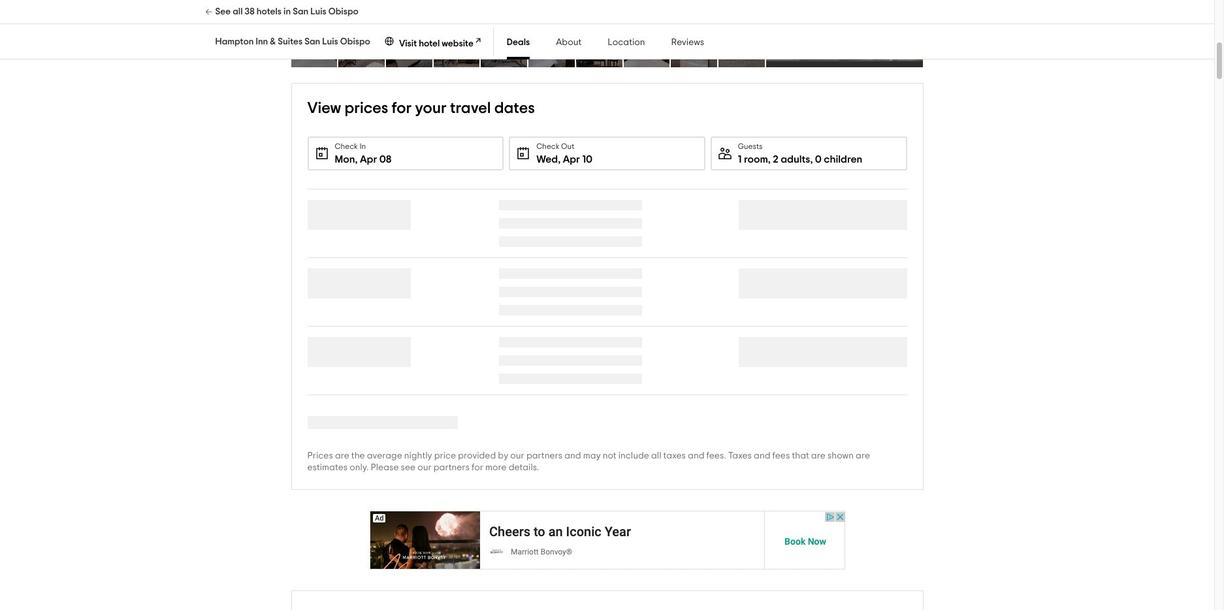 Task type: vqa. For each thing, say whether or not it's contained in the screenshot.
Drop off pick
no



Task type: locate. For each thing, give the bounding box(es) containing it.
advertisement region
[[370, 511, 845, 570]]



